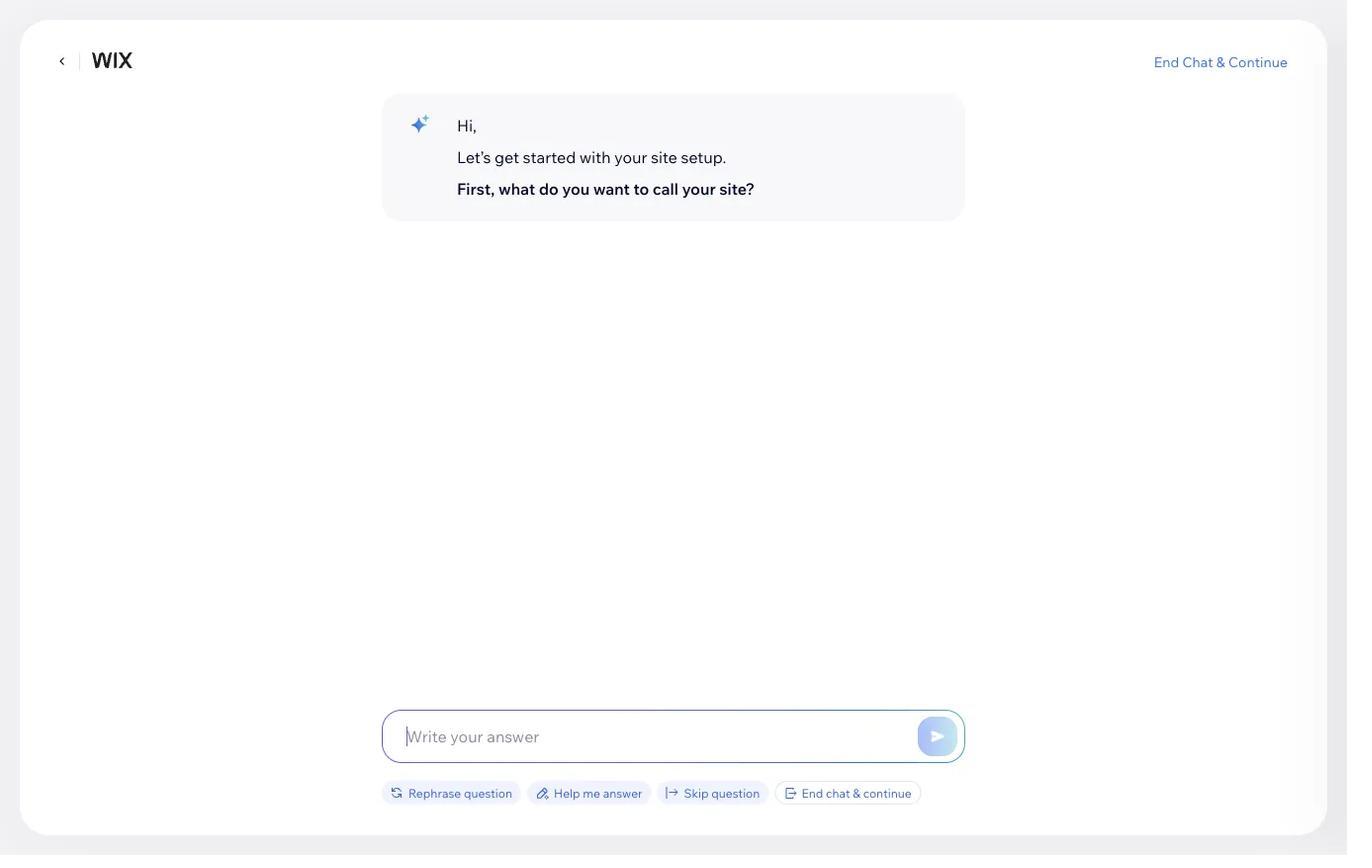 Task type: vqa. For each thing, say whether or not it's contained in the screenshot.
Site?
yes



Task type: locate. For each thing, give the bounding box(es) containing it.
question for rephrase question
[[464, 786, 512, 801]]

1 vertical spatial your
[[682, 179, 716, 199]]

end inside button
[[1154, 53, 1179, 70]]

1 horizontal spatial end
[[1154, 53, 1179, 70]]

0 vertical spatial end
[[1154, 53, 1179, 70]]

site
[[651, 147, 677, 167]]

& inside button
[[1216, 53, 1225, 70]]

help me answer
[[554, 786, 642, 801]]

skip
[[684, 786, 709, 801]]

to
[[633, 179, 649, 199]]

end
[[1154, 53, 1179, 70], [801, 786, 823, 801]]

want
[[593, 179, 630, 199]]

chat
[[1182, 53, 1213, 70]]

first,
[[457, 179, 495, 199]]

call
[[653, 179, 678, 199]]

&
[[1216, 53, 1225, 70], [853, 786, 860, 801]]

0 horizontal spatial &
[[853, 786, 860, 801]]

Write your answer text field
[[383, 711, 964, 763]]

your down setup.
[[682, 179, 716, 199]]

1 question from the left
[[464, 786, 512, 801]]

question right 'rephrase'
[[464, 786, 512, 801]]

you
[[562, 179, 590, 199]]

0 horizontal spatial your
[[614, 147, 647, 167]]

your
[[614, 147, 647, 167], [682, 179, 716, 199]]

help
[[554, 786, 580, 801]]

1 vertical spatial &
[[853, 786, 860, 801]]

1 horizontal spatial &
[[1216, 53, 1225, 70]]

1 horizontal spatial question
[[711, 786, 760, 801]]

0 horizontal spatial question
[[464, 786, 512, 801]]

end left the chat
[[1154, 53, 1179, 70]]

0 horizontal spatial end
[[801, 786, 823, 801]]

& right the chat
[[1216, 53, 1225, 70]]

2 question from the left
[[711, 786, 760, 801]]

& right chat
[[853, 786, 860, 801]]

end chat & continue
[[801, 786, 912, 801]]

end chat & continue
[[1154, 53, 1288, 70]]

started
[[523, 147, 576, 167]]

1 horizontal spatial your
[[682, 179, 716, 199]]

answer
[[603, 786, 642, 801]]

continue
[[1228, 53, 1288, 70]]

me
[[583, 786, 600, 801]]

what
[[498, 179, 535, 199]]

end left chat
[[801, 786, 823, 801]]

question
[[464, 786, 512, 801], [711, 786, 760, 801]]

question right skip
[[711, 786, 760, 801]]

1 vertical spatial end
[[801, 786, 823, 801]]

0 vertical spatial &
[[1216, 53, 1225, 70]]

your left site
[[614, 147, 647, 167]]



Task type: describe. For each thing, give the bounding box(es) containing it.
get
[[494, 147, 519, 167]]

rephrase
[[408, 786, 461, 801]]

end chat & continue button
[[1154, 53, 1288, 70]]

rephrase question
[[408, 786, 512, 801]]

& for continue
[[1216, 53, 1225, 70]]

let's get started with your site setup.
[[457, 147, 726, 167]]

question for skip question
[[711, 786, 760, 801]]

do
[[539, 179, 559, 199]]

first, what do you want to call your site?
[[457, 179, 755, 199]]

continue
[[863, 786, 912, 801]]

with
[[579, 147, 611, 167]]

site?
[[719, 179, 755, 199]]

0 vertical spatial your
[[614, 147, 647, 167]]

& for continue
[[853, 786, 860, 801]]

let's
[[457, 147, 491, 167]]

hi,
[[457, 116, 477, 135]]

setup.
[[681, 147, 726, 167]]

end for end chat & continue
[[801, 786, 823, 801]]

skip question
[[684, 786, 760, 801]]

end for end chat & continue
[[1154, 53, 1179, 70]]

chat
[[826, 786, 850, 801]]



